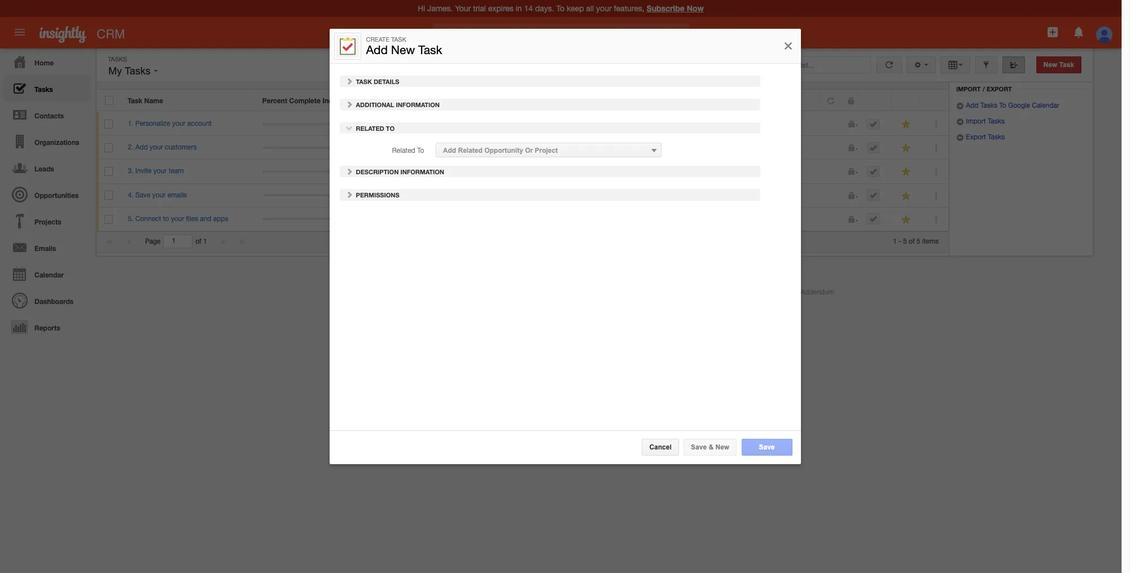 Task type: locate. For each thing, give the bounding box(es) containing it.
apps
[[213, 215, 228, 223]]

1 vertical spatial chevron right image
[[345, 100, 353, 108]]

james peterson link for 3. invite your team
[[347, 167, 396, 175]]

2 vertical spatial new
[[716, 444, 730, 452]]

1 down the and
[[203, 238, 207, 246]]

save right &
[[759, 444, 775, 452]]

tasks my tasks
[[108, 56, 153, 77]]

your left emails
[[152, 191, 166, 199]]

task owner
[[558, 96, 596, 105]]

calendar right google
[[1032, 102, 1060, 110]]

chevron right image
[[345, 167, 353, 175], [345, 191, 353, 199]]

chevron right image for additional information
[[345, 100, 353, 108]]

peterson up description
[[369, 144, 396, 151]]

row containing 3. invite your team
[[97, 160, 949, 184]]

save button
[[742, 439, 792, 456]]

tasks right my
[[125, 65, 151, 77]]

new task
[[1044, 61, 1074, 69]]

press ctrl + space to group column header
[[892, 90, 920, 111], [920, 90, 948, 111]]

james down description
[[347, 191, 367, 199]]

1 vertical spatial export
[[966, 133, 986, 141]]

james peterson link up "permissions"
[[347, 167, 396, 175]]

0 horizontal spatial of
[[195, 238, 201, 246]]

james peterson link up description
[[347, 144, 396, 151]]

james peterson link for 2. add your customers
[[347, 144, 396, 151]]

add inside create task add new task
[[366, 43, 388, 56]]

chevron right image left "permissions"
[[345, 191, 353, 199]]

indicator
[[322, 96, 351, 105]]

import up export tasks link
[[966, 118, 986, 125]]

james for 3. invite your team
[[347, 167, 367, 175]]

task
[[391, 36, 406, 43], [418, 43, 442, 56], [1059, 61, 1074, 69], [356, 77, 372, 85], [128, 96, 142, 105], [558, 96, 573, 105]]

add up task details on the left top of the page
[[366, 43, 388, 56]]

reports link
[[3, 314, 90, 340]]

james up "permissions"
[[347, 167, 367, 175]]

organizations
[[34, 138, 79, 147]]

date
[[482, 96, 497, 105]]

add left opportunity
[[443, 146, 456, 154]]

0 vertical spatial import
[[956, 85, 981, 93]]

save & new
[[691, 444, 730, 452]]

4 row from the top
[[97, 160, 949, 184]]

following image
[[901, 214, 912, 225]]

james peterson link right project
[[558, 144, 607, 151]]

to up description information
[[417, 146, 424, 154]]

not
[[693, 120, 704, 128]]

3 following image from the top
[[901, 167, 912, 178]]

1 vertical spatial new
[[1044, 61, 1058, 69]]

james down chevron down image
[[347, 144, 367, 151]]

save
[[135, 191, 150, 199], [691, 444, 707, 452], [759, 444, 775, 452]]

1 5 from the left
[[903, 238, 907, 246]]

james peterson for 1. personalize your account
[[347, 120, 396, 128]]

1. personalize your account link
[[128, 120, 217, 128]]

add right 2.
[[135, 144, 148, 151]]

james down the responsible on the left of page
[[347, 120, 367, 128]]

new right create
[[391, 43, 415, 56]]

press ctrl + space to group column header down display: grid icon
[[920, 90, 948, 111]]

account
[[187, 120, 212, 128]]

1 horizontal spatial of
[[909, 238, 915, 246]]

import tasks
[[964, 118, 1005, 125]]

additional information
[[354, 101, 440, 108]]

leads
[[34, 165, 54, 173]]

related to up description information
[[392, 146, 424, 154]]

1 horizontal spatial save
[[691, 444, 707, 452]]

james peterson link down owner
[[558, 120, 607, 128]]

chevron right image left description
[[345, 167, 353, 175]]

None checkbox
[[105, 120, 113, 129], [105, 167, 113, 176], [105, 191, 113, 200], [105, 215, 113, 224], [105, 120, 113, 129], [105, 167, 113, 176], [105, 191, 113, 200], [105, 215, 113, 224]]

notifications image
[[1072, 25, 1085, 39]]

0% complete image for 2. add your customers
[[263, 147, 330, 149]]

all
[[444, 29, 453, 38]]

export
[[987, 85, 1012, 93], [966, 133, 986, 141]]

to
[[999, 102, 1006, 110], [386, 124, 395, 132], [417, 146, 424, 154]]

add related opportunity or project
[[443, 146, 558, 154]]

related up description information
[[392, 146, 415, 154]]

related to
[[354, 124, 395, 132], [392, 146, 424, 154]]

contacts link
[[3, 102, 90, 128]]

0% complete image
[[263, 123, 330, 125], [263, 147, 330, 149], [263, 170, 330, 173], [263, 194, 330, 197], [263, 218, 330, 220]]

2 following image from the top
[[901, 143, 912, 154]]

your up 3. invite your team
[[150, 144, 163, 151]]

information right description
[[400, 168, 444, 175]]

export down bin
[[987, 85, 1012, 93]]

your for emails
[[152, 191, 166, 199]]

1 chevron right image from the top
[[345, 77, 353, 85]]

import
[[956, 85, 981, 93], [966, 118, 986, 125]]

files
[[186, 215, 198, 223]]

2 chevron right image from the top
[[345, 191, 353, 199]]

1 0% complete image from the top
[[263, 123, 330, 125]]

james peterson link for 1. personalize your account
[[347, 120, 396, 128]]

data processing addendum link
[[749, 288, 834, 296]]

related left opportunity
[[458, 146, 483, 154]]

of
[[195, 238, 201, 246], [909, 238, 915, 246]]

information for description information
[[400, 168, 444, 175]]

1 vertical spatial calendar
[[34, 271, 64, 279]]

1 horizontal spatial 5
[[917, 238, 921, 246]]

3 row from the top
[[97, 136, 949, 160]]

column header
[[819, 90, 838, 111], [838, 90, 858, 111]]

dashboards link
[[3, 287, 90, 314]]

james peterson link down additional
[[347, 120, 396, 128]]

your for account
[[172, 120, 185, 128]]

your right to
[[171, 215, 184, 223]]

chevron right image up chevron down image
[[345, 100, 353, 108]]

2 horizontal spatial related
[[458, 146, 483, 154]]

refresh list image
[[884, 61, 895, 69]]

5 row from the top
[[97, 184, 949, 208]]

related inside 'link'
[[458, 146, 483, 154]]

recycle
[[968, 72, 997, 79]]

0 vertical spatial chevron right image
[[345, 167, 353, 175]]

3. invite your team
[[128, 167, 184, 175]]

save right 4.
[[135, 191, 150, 199]]

1 left - at top
[[893, 238, 897, 246]]

3.
[[128, 167, 133, 175]]

all link
[[432, 24, 467, 44]]

google
[[1008, 102, 1030, 110]]

tasks up contacts link
[[34, 85, 53, 94]]

1 following image from the top
[[901, 119, 912, 130]]

1. personalize your account
[[128, 120, 212, 128]]

export tasks
[[964, 133, 1005, 141]]

calendar
[[1032, 102, 1060, 110], [34, 271, 64, 279]]

1 vertical spatial chevron right image
[[345, 191, 353, 199]]

4 following image from the top
[[901, 191, 912, 201]]

recycle bin
[[968, 72, 1010, 79]]

new right &
[[716, 444, 730, 452]]

0 horizontal spatial 5
[[903, 238, 907, 246]]

1 press ctrl + space to group column header from the left
[[892, 90, 920, 111]]

new right show sidebar image
[[1044, 61, 1058, 69]]

james peterson down owner
[[558, 120, 607, 128]]

your for customers
[[150, 144, 163, 151]]

chevron right image for permissions
[[345, 191, 353, 199]]

status
[[692, 96, 713, 105]]

addendum
[[801, 288, 834, 296]]

chevron right image for description information
[[345, 167, 353, 175]]

james peterson down additional
[[347, 120, 396, 128]]

1 vertical spatial related to
[[392, 146, 424, 154]]

Search this list... text field
[[744, 56, 871, 73]]

your
[[172, 120, 185, 128], [150, 144, 163, 151], [153, 167, 167, 175], [152, 191, 166, 199], [171, 215, 184, 223]]

new task link
[[1036, 56, 1082, 73]]

1 row from the top
[[97, 90, 948, 111]]

organizations link
[[3, 128, 90, 155]]

to left google
[[999, 102, 1006, 110]]

show sidebar image
[[1010, 61, 1018, 69]]

0 horizontal spatial calendar
[[34, 271, 64, 279]]

import / export
[[956, 85, 1012, 93]]

chevron right image up the indicator
[[345, 77, 353, 85]]

new
[[391, 43, 415, 56], [1044, 61, 1058, 69], [716, 444, 730, 452]]

row containing 1. personalize your account
[[97, 112, 949, 136]]

Search all data.... text field
[[467, 24, 689, 44]]

row group
[[97, 112, 949, 231]]

2 chevron right image from the top
[[345, 100, 353, 108]]

james peterson up "permissions"
[[347, 167, 396, 175]]

0 vertical spatial related to
[[354, 124, 395, 132]]

permissions
[[354, 191, 399, 199]]

following image for 1. personalize your account
[[901, 119, 912, 130]]

related right chevron down image
[[356, 124, 384, 132]]

2. add your customers
[[128, 144, 197, 151]]

2 vertical spatial to
[[417, 146, 424, 154]]

tasks link
[[3, 75, 90, 102]]

3. invite your team link
[[128, 167, 189, 175]]

recycle bin link
[[956, 72, 1015, 81]]

2.
[[128, 144, 133, 151]]

james peterson up description
[[347, 144, 396, 151]]

0 vertical spatial information
[[396, 101, 440, 108]]

0% complete image for 1. personalize your account
[[263, 123, 330, 125]]

chevron right image
[[345, 77, 353, 85], [345, 100, 353, 108]]

of right - at top
[[909, 238, 915, 246]]

peterson for 1. personalize your account
[[369, 120, 396, 128]]

press ctrl + space to group column header down "refresh list" icon
[[892, 90, 920, 111]]

james for 1. personalize your account
[[347, 120, 367, 128]]

following image for 3. invite your team
[[901, 167, 912, 178]]

of down files
[[195, 238, 201, 246]]

your left account
[[172, 120, 185, 128]]

navigation
[[0, 49, 90, 340]]

0 vertical spatial chevron right image
[[345, 77, 353, 85]]

1 chevron right image from the top
[[345, 167, 353, 175]]

row containing task name
[[97, 90, 948, 111]]

following image
[[901, 119, 912, 130], [901, 143, 912, 154], [901, 167, 912, 178], [901, 191, 912, 201]]

related to down additional
[[354, 124, 395, 132]]

4 0% complete image from the top
[[263, 194, 330, 197]]

cell
[[473, 112, 550, 136], [819, 112, 839, 136], [839, 112, 859, 136], [859, 112, 893, 136], [473, 136, 550, 160], [684, 136, 819, 160], [819, 136, 839, 160], [839, 136, 859, 160], [859, 136, 893, 160], [473, 160, 550, 184], [550, 160, 684, 184], [684, 160, 819, 184], [819, 160, 839, 184], [839, 160, 859, 184], [859, 160, 893, 184], [473, 184, 550, 208], [550, 184, 684, 208], [684, 184, 819, 208], [819, 184, 839, 208], [839, 184, 859, 208], [859, 184, 893, 208], [339, 208, 473, 231], [473, 208, 550, 231], [550, 208, 684, 231], [684, 208, 819, 231], [819, 208, 839, 231], [839, 208, 859, 231], [859, 208, 893, 231]]

1 vertical spatial import
[[966, 118, 986, 125]]

2. add your customers link
[[128, 144, 202, 151]]

1 horizontal spatial 1
[[893, 238, 897, 246]]

percent
[[262, 96, 287, 105]]

peterson for 3. invite your team
[[369, 167, 396, 175]]

to
[[163, 215, 169, 223]]

peterson down description
[[369, 191, 396, 199]]

5 0% complete image from the top
[[263, 218, 330, 220]]

row
[[97, 90, 948, 111], [97, 112, 949, 136], [97, 136, 949, 160], [97, 160, 949, 184], [97, 184, 949, 208]]

to down "additional information"
[[386, 124, 395, 132]]

james peterson down description
[[347, 191, 396, 199]]

5 left items
[[917, 238, 921, 246]]

your left team
[[153, 167, 167, 175]]

2 horizontal spatial to
[[999, 102, 1006, 110]]

1
[[203, 238, 207, 246], [893, 238, 897, 246]]

tasks up 'import tasks'
[[980, 102, 998, 110]]

0 horizontal spatial new
[[391, 43, 415, 56]]

data processing addendum
[[749, 288, 834, 296]]

close image
[[783, 39, 794, 53]]

1 horizontal spatial calendar
[[1032, 102, 1060, 110]]

1 vertical spatial information
[[400, 168, 444, 175]]

5 right - at top
[[903, 238, 907, 246]]

None checkbox
[[105, 96, 113, 105], [105, 143, 113, 152], [105, 96, 113, 105], [105, 143, 113, 152]]

2 0% complete image from the top
[[263, 147, 330, 149]]

0% complete image for 5. connect to your files and apps
[[263, 218, 330, 220]]

2 horizontal spatial new
[[1044, 61, 1058, 69]]

following image for 4. save your emails
[[901, 191, 912, 201]]

contacts
[[34, 112, 64, 120]]

james down task owner
[[558, 120, 578, 128]]

add new task dialog
[[329, 29, 801, 465]]

peterson down additional
[[369, 120, 396, 128]]

projects link
[[3, 208, 90, 234]]

1 horizontal spatial new
[[716, 444, 730, 452]]

export down import tasks link
[[966, 133, 986, 141]]

information
[[396, 101, 440, 108], [400, 168, 444, 175]]

save left &
[[691, 444, 707, 452]]

not started
[[693, 120, 728, 128]]

1 horizontal spatial export
[[987, 85, 1012, 93]]

add
[[366, 43, 388, 56], [966, 102, 979, 110], [135, 144, 148, 151], [443, 146, 456, 154]]

2 horizontal spatial save
[[759, 444, 775, 452]]

james peterson
[[347, 120, 396, 128], [558, 120, 607, 128], [347, 144, 396, 151], [558, 144, 607, 151], [347, 167, 396, 175], [347, 191, 396, 199]]

0 vertical spatial new
[[391, 43, 415, 56]]

3 0% complete image from the top
[[263, 170, 330, 173]]

james peterson link down description
[[347, 191, 396, 199]]

2 row from the top
[[97, 112, 949, 136]]

information down details
[[396, 101, 440, 108]]

save for save & new
[[691, 444, 707, 452]]

0% complete image inside the 5. connect to your files and apps row
[[263, 218, 330, 220]]

import left /
[[956, 85, 981, 93]]

description information
[[354, 168, 444, 175]]

1 vertical spatial to
[[386, 124, 395, 132]]

james for 2. add your customers
[[347, 144, 367, 151]]

peterson up "permissions"
[[369, 167, 396, 175]]

calendar up dashboards "link"
[[34, 271, 64, 279]]



Task type: describe. For each thing, give the bounding box(es) containing it.
home
[[34, 59, 54, 67]]

details
[[374, 77, 399, 85]]

opportunity
[[484, 146, 523, 154]]

your inside row
[[171, 215, 184, 223]]

description
[[356, 168, 399, 175]]

0% complete image for 4. save your emails
[[263, 194, 330, 197]]

responsible
[[347, 96, 387, 105]]

date due
[[482, 96, 512, 105]]

0 vertical spatial export
[[987, 85, 1012, 93]]

crm
[[97, 27, 125, 41]]

0 horizontal spatial related
[[356, 124, 384, 132]]

subscribe now link
[[647, 3, 704, 13]]

peterson for 2. add your customers
[[369, 144, 396, 151]]

5. connect to your files and apps link
[[128, 215, 234, 223]]

james peterson link for 4. save your emails
[[347, 191, 396, 199]]

connect
[[135, 215, 161, 223]]

chevron right image for task details
[[345, 77, 353, 85]]

emails link
[[3, 234, 90, 261]]

save & new button
[[684, 439, 737, 456]]

navigation containing home
[[0, 49, 90, 340]]

customers
[[165, 144, 197, 151]]

additional
[[356, 101, 394, 108]]

task name
[[128, 96, 163, 105]]

import for import / export
[[956, 85, 981, 93]]

invite
[[135, 167, 152, 175]]

add inside 'link'
[[443, 146, 456, 154]]

5. connect to your files and apps row
[[97, 208, 949, 231]]

bin
[[999, 72, 1010, 79]]

cancel
[[649, 444, 672, 452]]

save for save button
[[759, 444, 775, 452]]

4. save your emails link
[[128, 191, 193, 199]]

started
[[706, 120, 728, 128]]

0 horizontal spatial to
[[386, 124, 395, 132]]

tasks down add tasks to google calendar link
[[988, 118, 1005, 125]]

james for 4. save your emails
[[347, 191, 367, 199]]

import for import tasks
[[966, 118, 986, 125]]

import tasks link
[[956, 118, 1005, 125]]

dashboards
[[34, 298, 73, 306]]

peterson down owner
[[580, 120, 607, 128]]

add related opportunity or project link
[[436, 142, 662, 157]]

display: grid image
[[948, 61, 959, 69]]

4. save your emails
[[128, 191, 187, 199]]

create
[[366, 36, 389, 43]]

cancel button
[[642, 439, 679, 456]]

information for additional information
[[396, 101, 440, 108]]

not started cell
[[684, 112, 819, 136]]

subscribe
[[647, 3, 685, 13]]

project
[[535, 146, 558, 154]]

items
[[922, 238, 939, 246]]

row containing 2. add your customers
[[97, 136, 949, 160]]

your for team
[[153, 167, 167, 175]]

0 horizontal spatial 1
[[203, 238, 207, 246]]

tasks inside tasks link
[[34, 85, 53, 94]]

create task add new task
[[366, 36, 442, 56]]

tasks down 'import tasks'
[[988, 133, 1005, 141]]

5.
[[128, 215, 133, 223]]

0 vertical spatial to
[[999, 102, 1006, 110]]

processing
[[765, 288, 799, 296]]

add up import tasks link
[[966, 102, 979, 110]]

my tasks button
[[106, 63, 161, 80]]

james peterson right project
[[558, 144, 607, 151]]

-
[[899, 238, 901, 246]]

complete
[[289, 96, 321, 105]]

new inside button
[[716, 444, 730, 452]]

1 - 5 of 5 items
[[893, 238, 939, 246]]

leads link
[[3, 155, 90, 181]]

0 vertical spatial calendar
[[1032, 102, 1060, 110]]

peterson right project
[[580, 144, 607, 151]]

now
[[687, 3, 704, 13]]

user
[[389, 96, 404, 105]]

row group containing 1. personalize your account
[[97, 112, 949, 231]]

row containing 4. save your emails
[[97, 184, 949, 208]]

page
[[145, 238, 161, 246]]

export tasks link
[[956, 133, 1005, 141]]

add tasks to google calendar link
[[956, 102, 1060, 110]]

james peterson for 4. save your emails
[[347, 191, 396, 199]]

following image for 2. add your customers
[[901, 143, 912, 154]]

peterson for 4. save your emails
[[369, 191, 396, 199]]

of 1
[[195, 238, 207, 246]]

opportunities
[[34, 191, 79, 200]]

1 horizontal spatial related
[[392, 146, 415, 154]]

name
[[144, 96, 163, 105]]

projects
[[34, 218, 61, 226]]

james peterson for 2. add your customers
[[347, 144, 396, 151]]

1 column header from the left
[[819, 90, 838, 111]]

new inside create task add new task
[[391, 43, 415, 56]]

2 5 from the left
[[917, 238, 921, 246]]

1 horizontal spatial to
[[417, 146, 424, 154]]

2 column header from the left
[[838, 90, 858, 111]]

2 press ctrl + space to group column header from the left
[[920, 90, 948, 111]]

0 horizontal spatial save
[[135, 191, 150, 199]]

personalize
[[135, 120, 170, 128]]

emails
[[34, 244, 56, 253]]

0% complete image for 3. invite your team
[[263, 170, 330, 173]]

tasks up my
[[108, 56, 127, 63]]

james right project
[[558, 144, 578, 151]]

due
[[499, 96, 512, 105]]

or
[[525, 146, 533, 154]]

task details
[[354, 77, 399, 85]]

chevron down image
[[345, 124, 353, 132]]

james peterson for 3. invite your team
[[347, 167, 396, 175]]

subscribe now
[[647, 3, 704, 13]]

and
[[200, 215, 211, 223]]

0 horizontal spatial export
[[966, 133, 986, 141]]

opportunities link
[[3, 181, 90, 208]]

owner
[[574, 96, 596, 105]]

team
[[169, 167, 184, 175]]

/
[[983, 85, 985, 93]]

&
[[709, 444, 714, 452]]

calendar link
[[3, 261, 90, 287]]

reports
[[34, 324, 60, 333]]

percent complete indicator responsible user
[[262, 96, 404, 105]]

home link
[[3, 49, 90, 75]]

5. connect to your files and apps
[[128, 215, 228, 223]]

1.
[[128, 120, 133, 128]]

add tasks to google calendar
[[964, 102, 1060, 110]]

data
[[749, 288, 763, 296]]



Task type: vqa. For each thing, say whether or not it's contained in the screenshot.
Actions
no



